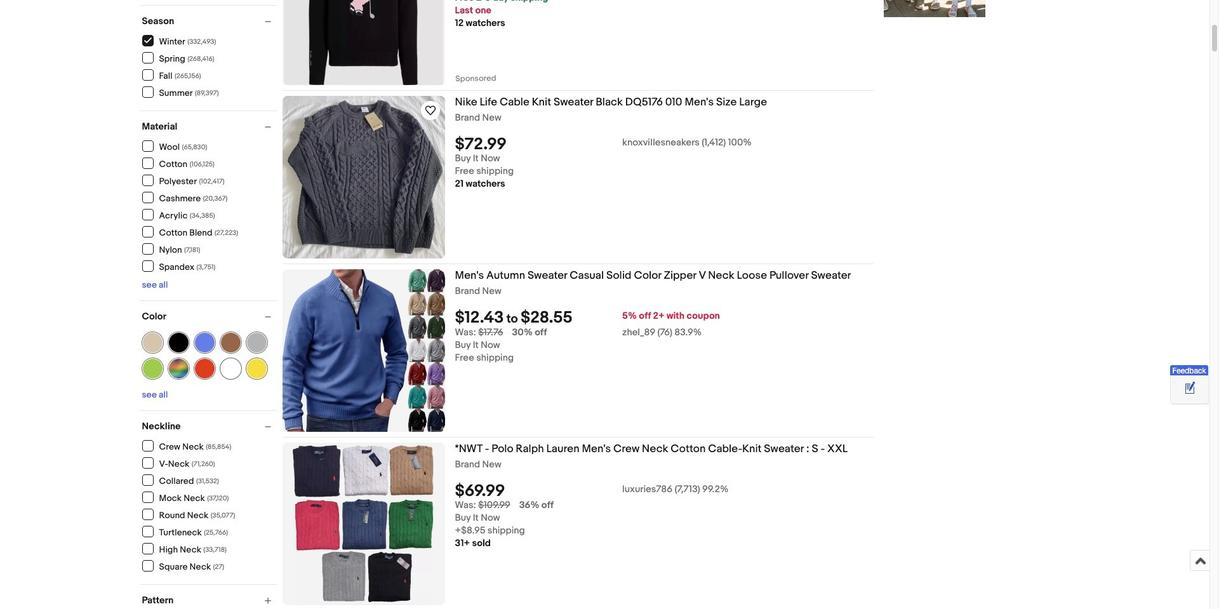 Task type: describe. For each thing, give the bounding box(es) containing it.
heading for '*nwt - polo ralph lauren men's crew neck cotton cable-knit sweater  : s - xxl' image
[[455, 443, 848, 455]]

advertisement element
[[884, 0, 985, 17]]

heading for men's autumn sweater casual solid color zipper v neck loose pullover sweater image
[[455, 269, 851, 282]]

*nwt - polo ralph lauren men's crew neck cotton cable-knit sweater  : s - xxl image
[[293, 443, 435, 605]]



Task type: locate. For each thing, give the bounding box(es) containing it.
heading
[[455, 96, 767, 109], [455, 269, 851, 282], [455, 443, 848, 455]]

men's autumn sweater casual solid color zipper v neck loose pullover sweater image
[[282, 269, 445, 432]]

2 heading from the top
[[455, 269, 851, 282]]

watch nike life cable knit sweater black dq5176 010 men's size large image
[[423, 103, 438, 118]]

1 heading from the top
[[455, 96, 767, 109]]

None text field
[[455, 39, 496, 85]]

0 vertical spatial heading
[[455, 96, 767, 109]]

None text field
[[455, 327, 503, 339], [455, 499, 511, 511], [455, 327, 503, 339], [455, 499, 511, 511]]

2 vertical spatial heading
[[455, 443, 848, 455]]

1 vertical spatial heading
[[455, 269, 851, 282]]

nike life cable knit sweater black dq5176 010 men's size large image
[[282, 96, 445, 259]]

ralph lauren polo bear performance sweater image
[[284, 0, 443, 85]]

3 heading from the top
[[455, 443, 848, 455]]



Task type: vqa. For each thing, say whether or not it's contained in the screenshot.
top heading
yes



